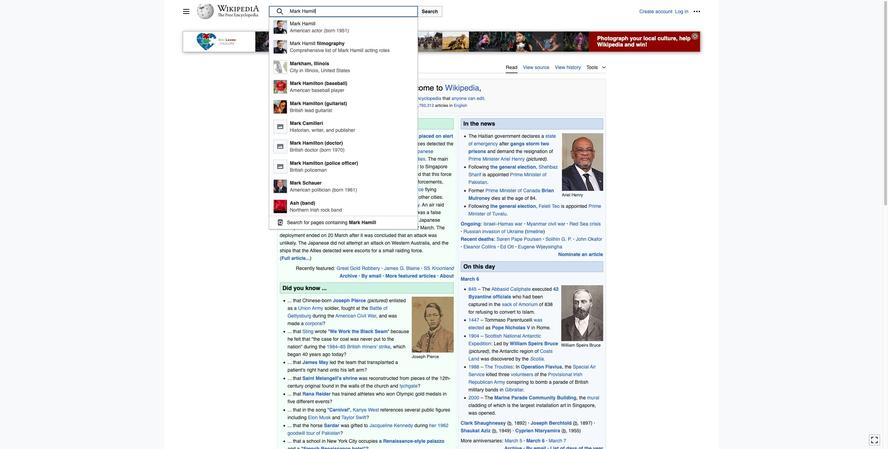 Task type: locate. For each thing, give the bounding box(es) containing it.
the free encyclopedia image
[[218, 13, 259, 18]]

Search Wikipedia search field
[[269, 6, 418, 17]]

anti-aircraft gun at fremantle in 1943 image
[[280, 135, 336, 177]]

None search field
[[269, 6, 640, 229]]

ariel henry in 2023 image
[[562, 133, 603, 191]]

main content
[[183, 61, 700, 449]]



Task type: describe. For each thing, give the bounding box(es) containing it.
log in and more options image
[[693, 8, 700, 15]]

william speirs bruce image
[[561, 285, 603, 341]]

fullscreen image
[[871, 437, 878, 444]]

hide image
[[692, 33, 699, 40]]

personal tools navigation
[[640, 6, 702, 17]]

joseph pierce image
[[412, 297, 454, 352]]

wikipedia image
[[217, 5, 259, 11]]

search results list box
[[269, 17, 418, 228]]

menu image
[[183, 8, 190, 15]]



Task type: vqa. For each thing, say whether or not it's contained in the screenshot.
personal tools navigation
yes



